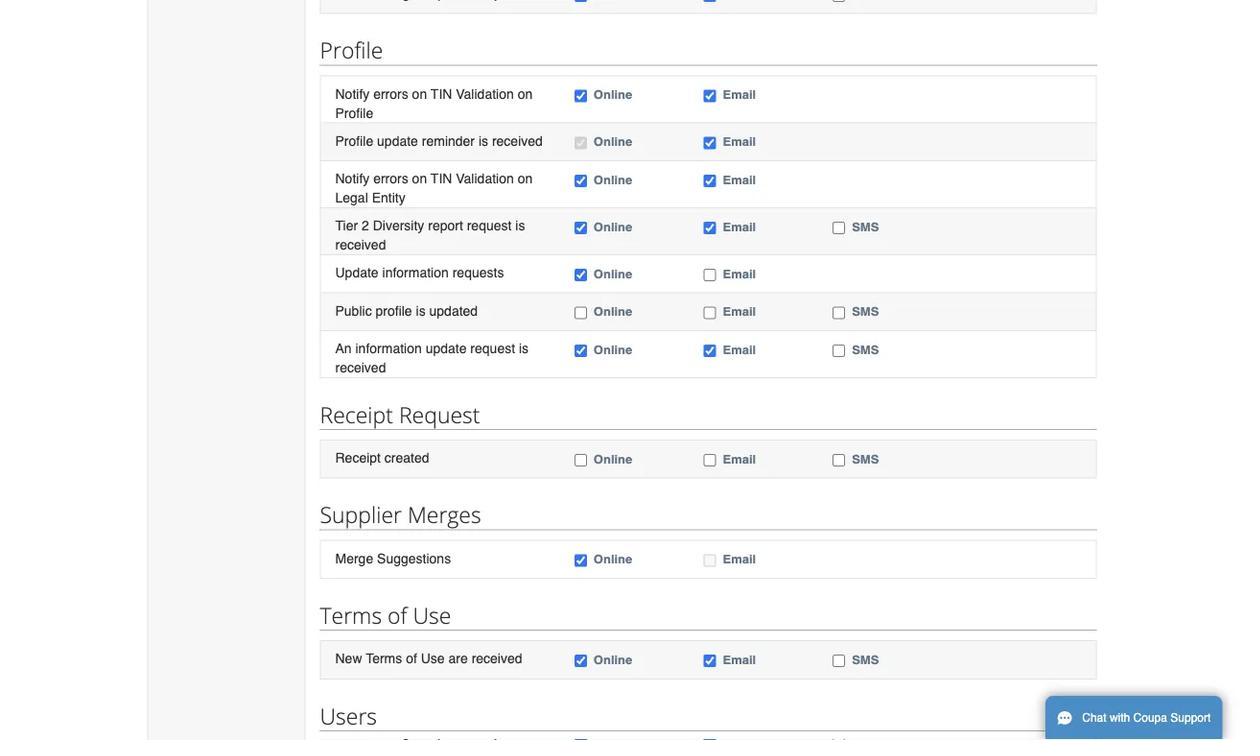 Task type: vqa. For each thing, say whether or not it's contained in the screenshot.
permission
no



Task type: locate. For each thing, give the bounding box(es) containing it.
3 online from the top
[[594, 172, 633, 187]]

online for tier 2 diversity report request is received
[[594, 219, 633, 234]]

2 sms from the top
[[852, 304, 879, 319]]

2 validation from the top
[[456, 171, 514, 186]]

email for profile update reminder is received
[[723, 134, 756, 149]]

online for update information requests
[[594, 266, 633, 281]]

sms for are
[[852, 652, 879, 667]]

received right the are
[[472, 651, 523, 666]]

information down profile
[[356, 341, 422, 356]]

7 email from the top
[[723, 342, 756, 357]]

1 vertical spatial tin
[[431, 171, 452, 186]]

public profile is updated
[[335, 303, 478, 318]]

an information update request is received
[[335, 341, 529, 375]]

tin
[[431, 86, 452, 101], [431, 171, 452, 186]]

request
[[467, 218, 512, 233], [471, 341, 515, 356]]

1 errors from the top
[[374, 86, 409, 101]]

5 sms from the top
[[852, 652, 879, 667]]

2 email from the top
[[723, 134, 756, 149]]

0 horizontal spatial update
[[377, 133, 418, 148]]

update left reminder at the left of the page
[[377, 133, 418, 148]]

update
[[377, 133, 418, 148], [426, 341, 467, 356]]

received
[[492, 133, 543, 148], [335, 237, 386, 252], [335, 360, 386, 375], [472, 651, 523, 666]]

2 vertical spatial profile
[[335, 133, 374, 148]]

2 tin from the top
[[431, 171, 452, 186]]

notify errors on tin validation on profile
[[335, 86, 533, 120]]

errors up entity
[[374, 171, 409, 186]]

use
[[413, 600, 451, 630], [421, 651, 445, 666]]

received inside tier 2 diversity report request is received
[[335, 237, 386, 252]]

None checkbox
[[575, 90, 587, 102], [575, 175, 587, 187], [575, 222, 587, 234], [704, 222, 716, 234], [833, 222, 846, 234], [575, 269, 587, 281], [704, 307, 716, 319], [833, 307, 846, 319], [575, 345, 587, 357], [575, 454, 587, 467], [575, 554, 587, 567], [704, 554, 716, 567], [704, 655, 716, 667], [833, 655, 846, 667], [575, 90, 587, 102], [575, 175, 587, 187], [575, 222, 587, 234], [704, 222, 716, 234], [833, 222, 846, 234], [575, 269, 587, 281], [704, 307, 716, 319], [833, 307, 846, 319], [575, 345, 587, 357], [575, 454, 587, 467], [575, 554, 587, 567], [704, 554, 716, 567], [704, 655, 716, 667], [833, 655, 846, 667]]

errors
[[374, 86, 409, 101], [374, 171, 409, 186]]

receipt left created
[[335, 450, 381, 466]]

3 email from the top
[[723, 172, 756, 187]]

9 online from the top
[[594, 552, 633, 566]]

use left the are
[[421, 651, 445, 666]]

request down updated on the left top
[[471, 341, 515, 356]]

validation inside notify errors on tin validation on legal entity
[[456, 171, 514, 186]]

reminder
[[422, 133, 475, 148]]

2 online from the top
[[594, 134, 633, 149]]

email for new terms of use are received
[[723, 652, 756, 667]]

0 vertical spatial use
[[413, 600, 451, 630]]

0 vertical spatial information
[[383, 265, 449, 280]]

online for notify errors on tin validation on legal entity
[[594, 172, 633, 187]]

received down an
[[335, 360, 386, 375]]

sms
[[852, 219, 879, 234], [852, 304, 879, 319], [852, 342, 879, 357], [852, 452, 879, 466], [852, 652, 879, 667]]

1 vertical spatial notify
[[335, 171, 370, 186]]

7 online from the top
[[594, 342, 633, 357]]

0 vertical spatial notify
[[335, 86, 370, 101]]

validation for notify errors on tin validation on legal entity
[[456, 171, 514, 186]]

chat
[[1083, 711, 1107, 725]]

6 email from the top
[[723, 304, 756, 319]]

8 email from the top
[[723, 452, 756, 466]]

users
[[320, 700, 377, 730]]

notify inside notify errors on tin validation on legal entity
[[335, 171, 370, 186]]

1 vertical spatial profile
[[335, 105, 374, 120]]

email for notify errors on tin validation on profile
[[723, 87, 756, 102]]

supplier merges
[[320, 500, 482, 529]]

terms
[[320, 600, 382, 630], [366, 651, 402, 666]]

request right report
[[467, 218, 512, 233]]

profile
[[320, 35, 383, 65], [335, 105, 374, 120], [335, 133, 374, 148]]

5 email from the top
[[723, 266, 756, 281]]

an
[[335, 341, 352, 356]]

validation down reminder at the left of the page
[[456, 171, 514, 186]]

notify for notify errors on tin validation on legal entity
[[335, 171, 370, 186]]

terms right new
[[366, 651, 402, 666]]

use up new terms of use are received
[[413, 600, 451, 630]]

1 vertical spatial update
[[426, 341, 467, 356]]

1 sms from the top
[[852, 219, 879, 234]]

10 online from the top
[[594, 652, 633, 667]]

tin for legal
[[431, 171, 452, 186]]

sms for is
[[852, 342, 879, 357]]

online
[[594, 87, 633, 102], [594, 134, 633, 149], [594, 172, 633, 187], [594, 219, 633, 234], [594, 266, 633, 281], [594, 304, 633, 319], [594, 342, 633, 357], [594, 452, 633, 466], [594, 552, 633, 566], [594, 652, 633, 667]]

receipt for receipt request
[[320, 399, 393, 429]]

email for an information update request is received
[[723, 342, 756, 357]]

of up new terms of use are received
[[388, 600, 407, 630]]

email
[[723, 87, 756, 102], [723, 134, 756, 149], [723, 172, 756, 187], [723, 219, 756, 234], [723, 266, 756, 281], [723, 304, 756, 319], [723, 342, 756, 357], [723, 452, 756, 466], [723, 552, 756, 566], [723, 652, 756, 667]]

is
[[479, 133, 489, 148], [516, 218, 525, 233], [416, 303, 426, 318], [519, 341, 529, 356]]

4 sms from the top
[[852, 452, 879, 466]]

6 online from the top
[[594, 304, 633, 319]]

email for update information requests
[[723, 266, 756, 281]]

of left the are
[[406, 651, 417, 666]]

information
[[383, 265, 449, 280], [356, 341, 422, 356]]

1 online from the top
[[594, 87, 633, 102]]

update down updated on the left top
[[426, 341, 467, 356]]

4 email from the top
[[723, 219, 756, 234]]

information up public profile is updated
[[383, 265, 449, 280]]

0 vertical spatial profile
[[320, 35, 383, 65]]

10 email from the top
[[723, 652, 756, 667]]

online for notify errors on tin validation on profile
[[594, 87, 633, 102]]

0 vertical spatial request
[[467, 218, 512, 233]]

1 validation from the top
[[456, 86, 514, 101]]

supplier
[[320, 500, 402, 529]]

1 vertical spatial terms
[[366, 651, 402, 666]]

merge
[[335, 551, 374, 566]]

information inside an information update request is received
[[356, 341, 422, 356]]

email for notify errors on tin validation on legal entity
[[723, 172, 756, 187]]

1 vertical spatial receipt
[[335, 450, 381, 466]]

online for merge suggestions
[[594, 552, 633, 566]]

on
[[412, 86, 427, 101], [518, 86, 533, 101], [412, 171, 427, 186], [518, 171, 533, 186]]

None checkbox
[[704, 90, 716, 102], [575, 137, 587, 149], [704, 137, 716, 149], [704, 175, 716, 187], [704, 269, 716, 281], [575, 307, 587, 319], [704, 345, 716, 357], [833, 345, 846, 357], [704, 454, 716, 467], [833, 454, 846, 467], [575, 655, 587, 667], [704, 90, 716, 102], [575, 137, 587, 149], [704, 137, 716, 149], [704, 175, 716, 187], [704, 269, 716, 281], [575, 307, 587, 319], [704, 345, 716, 357], [833, 345, 846, 357], [704, 454, 716, 467], [833, 454, 846, 467], [575, 655, 587, 667]]

1 vertical spatial request
[[471, 341, 515, 356]]

8 online from the top
[[594, 452, 633, 466]]

receipt
[[320, 399, 393, 429], [335, 450, 381, 466]]

notify inside notify errors on tin validation on profile
[[335, 86, 370, 101]]

profile for profile update reminder is received
[[335, 133, 374, 148]]

request inside an information update request is received
[[471, 341, 515, 356]]

0 vertical spatial receipt
[[320, 399, 393, 429]]

requests
[[453, 265, 504, 280]]

validation inside notify errors on tin validation on profile
[[456, 86, 514, 101]]

receipt up receipt created
[[320, 399, 393, 429]]

tin inside notify errors on tin validation on profile
[[431, 86, 452, 101]]

tier 2 diversity report request is received
[[335, 218, 525, 252]]

coupa
[[1134, 711, 1168, 725]]

1 horizontal spatial update
[[426, 341, 467, 356]]

0 vertical spatial tin
[[431, 86, 452, 101]]

9 email from the top
[[723, 552, 756, 566]]

2 notify from the top
[[335, 171, 370, 186]]

terms up new
[[320, 600, 382, 630]]

tin inside notify errors on tin validation on legal entity
[[431, 171, 452, 186]]

0 vertical spatial errors
[[374, 86, 409, 101]]

tin for profile
[[431, 86, 452, 101]]

errors inside notify errors on tin validation on profile
[[374, 86, 409, 101]]

received down 2
[[335, 237, 386, 252]]

1 vertical spatial validation
[[456, 171, 514, 186]]

2 errors from the top
[[374, 171, 409, 186]]

online for receipt created
[[594, 452, 633, 466]]

of
[[388, 600, 407, 630], [406, 651, 417, 666]]

update
[[335, 265, 379, 280]]

profile
[[376, 303, 412, 318]]

email for tier 2 diversity report request is received
[[723, 219, 756, 234]]

1 email from the top
[[723, 87, 756, 102]]

errors up profile update reminder is received
[[374, 86, 409, 101]]

4 online from the top
[[594, 219, 633, 234]]

tin up profile update reminder is received
[[431, 86, 452, 101]]

1 vertical spatial information
[[356, 341, 422, 356]]

is inside tier 2 diversity report request is received
[[516, 218, 525, 233]]

errors inside notify errors on tin validation on legal entity
[[374, 171, 409, 186]]

email for merge suggestions
[[723, 552, 756, 566]]

1 tin from the top
[[431, 86, 452, 101]]

0 vertical spatial update
[[377, 133, 418, 148]]

1 notify from the top
[[335, 86, 370, 101]]

validation up reminder at the left of the page
[[456, 86, 514, 101]]

0 vertical spatial validation
[[456, 86, 514, 101]]

1 vertical spatial errors
[[374, 171, 409, 186]]

tin down profile update reminder is received
[[431, 171, 452, 186]]

are
[[449, 651, 468, 666]]

5 online from the top
[[594, 266, 633, 281]]

notify
[[335, 86, 370, 101], [335, 171, 370, 186]]

validation
[[456, 86, 514, 101], [456, 171, 514, 186]]

merge suggestions
[[335, 551, 451, 566]]

merges
[[408, 500, 482, 529]]

received right reminder at the left of the page
[[492, 133, 543, 148]]

3 sms from the top
[[852, 342, 879, 357]]



Task type: describe. For each thing, give the bounding box(es) containing it.
new
[[335, 651, 362, 666]]

with
[[1110, 711, 1131, 725]]

0 vertical spatial terms
[[320, 600, 382, 630]]

legal
[[335, 190, 368, 205]]

profile for profile
[[320, 35, 383, 65]]

information for an
[[356, 341, 422, 356]]

suggestions
[[377, 551, 451, 566]]

entity
[[372, 190, 406, 205]]

1 vertical spatial use
[[421, 651, 445, 666]]

online for an information update request is received
[[594, 342, 633, 357]]

errors for legal
[[374, 171, 409, 186]]

request
[[399, 399, 480, 429]]

diversity
[[373, 218, 425, 233]]

validation for notify errors on tin validation on profile
[[456, 86, 514, 101]]

update information requests
[[335, 265, 504, 280]]

online for profile update reminder is received
[[594, 134, 633, 149]]

updated
[[430, 303, 478, 318]]

new terms of use are received
[[335, 651, 523, 666]]

receipt request
[[320, 399, 480, 429]]

2
[[362, 218, 369, 233]]

information for update
[[383, 265, 449, 280]]

receipt for receipt created
[[335, 450, 381, 466]]

public
[[335, 303, 372, 318]]

sms for request
[[852, 219, 879, 234]]

email for receipt created
[[723, 452, 756, 466]]

is inside an information update request is received
[[519, 341, 529, 356]]

online for public profile is updated
[[594, 304, 633, 319]]

terms of use
[[320, 600, 451, 630]]

email for public profile is updated
[[723, 304, 756, 319]]

report
[[428, 218, 463, 233]]

notify errors on tin validation on legal entity
[[335, 171, 533, 205]]

online for new terms of use are received
[[594, 652, 633, 667]]

received inside an information update request is received
[[335, 360, 386, 375]]

tier
[[335, 218, 358, 233]]

notify for notify errors on tin validation on profile
[[335, 86, 370, 101]]

chat with coupa support
[[1083, 711, 1212, 725]]

profile update reminder is received
[[335, 133, 543, 148]]

created
[[385, 450, 430, 466]]

support
[[1171, 711, 1212, 725]]

profile inside notify errors on tin validation on profile
[[335, 105, 374, 120]]

0 vertical spatial of
[[388, 600, 407, 630]]

update inside an information update request is received
[[426, 341, 467, 356]]

1 vertical spatial of
[[406, 651, 417, 666]]

chat with coupa support button
[[1046, 696, 1223, 740]]

receipt created
[[335, 450, 430, 466]]

request inside tier 2 diversity report request is received
[[467, 218, 512, 233]]

errors for profile
[[374, 86, 409, 101]]



